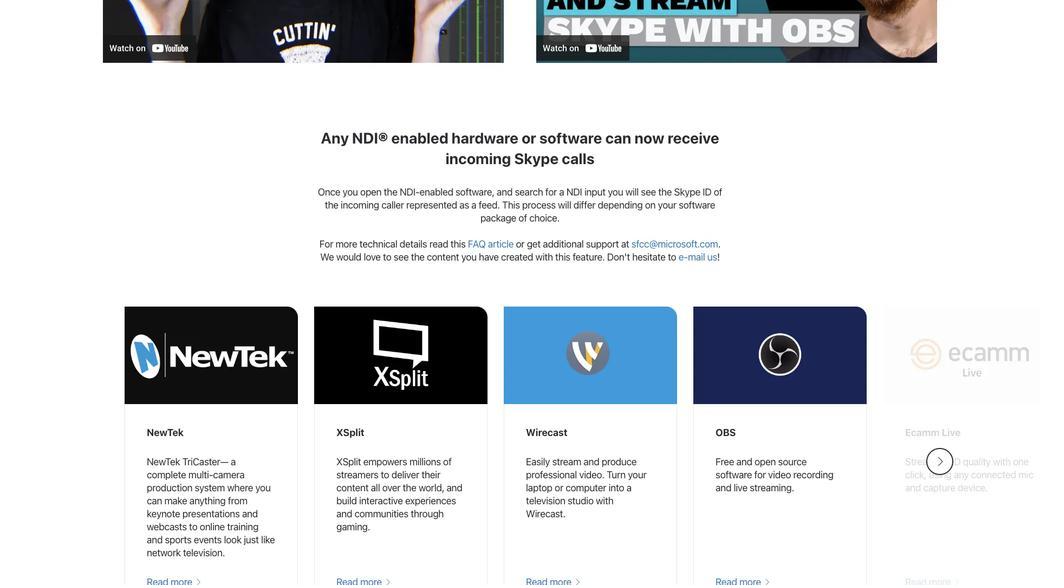 Task type: describe. For each thing, give the bounding box(es) containing it.
xsplit for xsplit empowers millions of streamers to deliver their content all over the world, and build interactive experiences and communities through gaming.
[[337, 456, 361, 468]]

xsplit empowers millions of streamers to deliver their content all over the world, and build interactive experiences and communities through gaming.
[[337, 456, 463, 533]]

more
[[336, 238, 357, 250]]

package
[[481, 212, 517, 224]]

production
[[147, 482, 193, 494]]

tricaster—
[[182, 456, 229, 468]]

software inside any ndi® enabled hardware or software can now receive incoming skype calls
[[540, 129, 603, 147]]

depending
[[598, 199, 643, 211]]

once
[[318, 186, 341, 198]]

wirecast
[[526, 427, 568, 438]]

now
[[635, 129, 665, 147]]

millions
[[410, 456, 441, 468]]

network
[[147, 547, 181, 559]]

source
[[779, 456, 807, 468]]

0 vertical spatial of
[[714, 186, 723, 198]]

feed.
[[479, 199, 500, 211]]

make
[[164, 495, 187, 507]]

xsplit for xsplit
[[337, 427, 365, 438]]

television
[[526, 495, 566, 507]]

and inside easily stream and produce professional video. turn your laptop or computer into a television studio with wirecast.
[[584, 456, 600, 468]]

build
[[337, 495, 357, 507]]

at
[[622, 238, 630, 250]]

you inside 'newtek tricaster— a complete multi-camera production system where you can make anything from keynote presentations and webcasts to online training and sports events look just like network television.'
[[256, 482, 271, 494]]

sfcc@microsoft.com
[[632, 238, 719, 250]]

e-
[[679, 251, 688, 263]]

this inside the '. we would love to see the content you have created with this feature. don't hesitate to'
[[556, 251, 571, 263]]

you right once
[[343, 186, 358, 198]]

webcasts
[[147, 521, 187, 533]]

differ
[[574, 199, 596, 211]]

have
[[479, 251, 499, 263]]

your inside easily stream and produce professional video. turn your laptop or computer into a television studio with wirecast.
[[628, 469, 647, 481]]

streaming.
[[750, 482, 795, 494]]

calls
[[562, 150, 595, 168]]

a inside easily stream and produce professional video. turn your laptop or computer into a television studio with wirecast.
[[627, 482, 632, 494]]

for inside the free and open source software for video recording and live streaming.
[[755, 469, 766, 481]]

any ndi® enabled hardware or software can now receive incoming skype calls
[[321, 129, 720, 168]]

into
[[609, 482, 625, 494]]

mail us
[[688, 251, 718, 263]]

all
[[371, 482, 380, 494]]

studio
[[568, 495, 594, 507]]

don't
[[607, 251, 630, 263]]

1 horizontal spatial of
[[519, 212, 527, 224]]

and right world,
[[447, 482, 463, 494]]

love
[[364, 251, 381, 263]]

open for any ndi® enabled hardware or software can now receive incoming skype calls
[[360, 186, 382, 198]]

search
[[515, 186, 543, 198]]

this
[[503, 199, 520, 211]]

television.
[[183, 547, 225, 559]]

anything
[[190, 495, 226, 507]]

hesitate to
[[633, 251, 677, 263]]

the inside the '. we would love to see the content you have created with this feature. don't hesitate to'
[[411, 251, 425, 263]]

with inside easily stream and produce professional video. turn your laptop or computer into a television studio with wirecast.
[[596, 495, 614, 507]]

to inside the '. we would love to see the content you have created with this feature. don't hesitate to'
[[383, 251, 392, 263]]

free
[[716, 456, 735, 468]]

complete
[[147, 469, 186, 481]]

e-mail us link
[[679, 251, 718, 263]]

choice.
[[530, 212, 560, 224]]

through
[[411, 508, 444, 520]]

we
[[320, 251, 334, 263]]

get
[[527, 238, 541, 250]]

live
[[734, 482, 748, 494]]

can inside any ndi® enabled hardware or software can now receive incoming skype calls
[[606, 129, 632, 147]]

video.
[[580, 469, 605, 481]]

easily
[[526, 456, 550, 468]]

id
[[703, 186, 712, 198]]

to inside 'newtek tricaster— a complete multi-camera production system where you can make anything from keynote presentations and webcasts to online training and sports events look just like network television.'
[[189, 521, 198, 533]]

0 vertical spatial this
[[451, 238, 466, 250]]

see inside once you open the ndi-enabled software, and search for a ndi input you will see the skype id of the incoming caller represented as a feed. this process will differ depending on your software package of choice.
[[641, 186, 656, 198]]

for
[[320, 238, 333, 250]]

newtek for newtek
[[147, 427, 184, 438]]

experiences
[[405, 495, 456, 507]]

and left live
[[716, 482, 732, 494]]

skype inside any ndi® enabled hardware or software can now receive incoming skype calls
[[515, 150, 559, 168]]

free and open source software for video recording and live streaming.
[[716, 456, 834, 494]]

world,
[[419, 482, 445, 494]]

details
[[400, 238, 427, 250]]

. we would love to see the content you have created with this feature. don't hesitate to
[[320, 238, 721, 263]]

and down build
[[337, 508, 352, 520]]

faq article link
[[468, 238, 514, 250]]

would
[[336, 251, 362, 263]]

gaming.
[[337, 521, 370, 533]]

incoming inside once you open the ndi-enabled software, and search for a ndi input you will see the skype id of the incoming caller represented as a feed. this process will differ depending on your software package of choice.
[[341, 199, 379, 211]]

or inside easily stream and produce professional video. turn your laptop or computer into a television studio with wirecast.
[[555, 482, 564, 494]]

recording
[[794, 469, 834, 481]]

0 vertical spatial will
[[626, 186, 639, 198]]

read
[[430, 238, 449, 250]]

on
[[645, 199, 656, 211]]

content inside xsplit empowers millions of streamers to deliver their content all over the world, and build interactive experiences and communities through gaming.
[[337, 482, 369, 494]]

produce
[[602, 456, 637, 468]]

where
[[227, 482, 253, 494]]

caller
[[382, 199, 404, 211]]

keynote
[[147, 508, 180, 520]]

0 horizontal spatial will
[[558, 199, 572, 211]]

professional
[[526, 469, 577, 481]]

over
[[383, 482, 401, 494]]



Task type: locate. For each thing, give the bounding box(es) containing it.
events
[[194, 534, 222, 546]]

can
[[606, 129, 632, 147], [147, 495, 162, 507]]

1 vertical spatial software
[[679, 199, 716, 211]]

content down the read
[[427, 251, 459, 263]]

content
[[427, 251, 459, 263], [337, 482, 369, 494]]

0 horizontal spatial this
[[451, 238, 466, 250]]

online
[[200, 521, 225, 533]]

0 horizontal spatial for
[[546, 186, 557, 198]]

newtek
[[147, 427, 184, 438], [147, 456, 180, 468]]

for up process
[[546, 186, 557, 198]]

ndi®
[[352, 129, 388, 147]]

1 newtek from the top
[[147, 427, 184, 438]]

skype left id
[[675, 186, 701, 198]]

you
[[343, 186, 358, 198], [608, 186, 624, 198], [462, 251, 477, 263], [256, 482, 271, 494]]

hardware
[[452, 129, 519, 147]]

1 vertical spatial see
[[394, 251, 409, 263]]

0 vertical spatial enabled
[[392, 129, 449, 147]]

see inside the '. we would love to see the content you have created with this feature. don't hesitate to'
[[394, 251, 409, 263]]

newtek for newtek tricaster— a complete multi-camera production system where you can make anything from keynote presentations and webcasts to online training and sports events look just like network television.
[[147, 456, 180, 468]]

a up the camera
[[231, 456, 236, 468]]

deliver
[[392, 469, 420, 481]]

multi-
[[189, 469, 213, 481]]

.
[[719, 238, 721, 250]]

ndi
[[567, 186, 583, 198]]

1 horizontal spatial this
[[556, 251, 571, 263]]

to inside xsplit empowers millions of streamers to deliver their content all over the world, and build interactive experiences and communities through gaming.
[[381, 469, 389, 481]]

once you open the ndi-enabled software, and search for a ndi input you will see the skype id of the incoming caller represented as a feed. this process will differ depending on your software package of choice.
[[318, 186, 723, 224]]

input
[[585, 186, 606, 198]]

0 horizontal spatial your
[[628, 469, 647, 481]]

of
[[714, 186, 723, 198], [519, 212, 527, 224], [443, 456, 452, 468]]

1 horizontal spatial can
[[606, 129, 632, 147]]

open inside once you open the ndi-enabled software, and search for a ndi input you will see the skype id of the incoming caller represented as a feed. this process will differ depending on your software package of choice.
[[360, 186, 382, 198]]

2 newtek from the top
[[147, 456, 180, 468]]

0 vertical spatial see
[[641, 186, 656, 198]]

1 horizontal spatial will
[[626, 186, 639, 198]]

software inside the free and open source software for video recording and live streaming.
[[716, 469, 753, 481]]

0 vertical spatial can
[[606, 129, 632, 147]]

can left now
[[606, 129, 632, 147]]

empowers
[[364, 456, 407, 468]]

or down professional
[[555, 482, 564, 494]]

0 vertical spatial xsplit
[[337, 427, 365, 438]]

your right 'on'
[[658, 199, 677, 211]]

your right turn
[[628, 469, 647, 481]]

with inside the '. we would love to see the content you have created with this feature. don't hesitate to'
[[536, 251, 553, 263]]

you down the faq
[[462, 251, 477, 263]]

video
[[769, 469, 792, 481]]

this down additional on the right
[[556, 251, 571, 263]]

for more technical details read this faq article or get additional support at sfcc@microsoft.com
[[320, 238, 719, 250]]

the left id
[[659, 186, 672, 198]]

communities
[[355, 508, 409, 520]]

1 vertical spatial will
[[558, 199, 572, 211]]

your
[[658, 199, 677, 211], [628, 469, 647, 481]]

skype inside once you open the ndi-enabled software, and search for a ndi input you will see the skype id of the incoming caller represented as a feed. this process will differ depending on your software package of choice.
[[675, 186, 701, 198]]

streamers
[[337, 469, 379, 481]]

1 horizontal spatial software
[[679, 199, 716, 211]]

obs
[[716, 427, 736, 438]]

the up caller
[[384, 186, 398, 198]]

incoming inside any ndi® enabled hardware or software can now receive incoming skype calls
[[446, 150, 511, 168]]

will down ndi
[[558, 199, 572, 211]]

software
[[540, 129, 603, 147], [679, 199, 716, 211], [716, 469, 753, 481]]

like
[[261, 534, 275, 546]]

software down id
[[679, 199, 716, 211]]

just
[[244, 534, 259, 546]]

2 vertical spatial or
[[555, 482, 564, 494]]

newtek company logo image
[[125, 307, 298, 404]]

ndi-
[[400, 186, 420, 198]]

1 vertical spatial to
[[381, 469, 389, 481]]

of right id
[[714, 186, 723, 198]]

enabled inside once you open the ndi-enabled software, and search for a ndi input you will see the skype id of the incoming caller represented as a feed. this process will differ depending on your software package of choice.
[[420, 186, 454, 198]]

1 horizontal spatial your
[[658, 199, 677, 211]]

represented
[[407, 199, 458, 211]]

for
[[546, 186, 557, 198], [755, 469, 766, 481]]

1 xsplit from the top
[[337, 427, 365, 438]]

1 vertical spatial with
[[596, 495, 614, 507]]

0 horizontal spatial skype
[[515, 150, 559, 168]]

their
[[422, 469, 441, 481]]

of down this
[[519, 212, 527, 224]]

1 horizontal spatial incoming
[[446, 150, 511, 168]]

e-mail us !
[[679, 251, 720, 263]]

your inside once you open the ndi-enabled software, and search for a ndi input you will see the skype id of the incoming caller represented as a feed. this process will differ depending on your software package of choice.
[[658, 199, 677, 211]]

2 horizontal spatial of
[[714, 186, 723, 198]]

open up video
[[755, 456, 776, 468]]

software up calls
[[540, 129, 603, 147]]

1 vertical spatial of
[[519, 212, 527, 224]]

0 horizontal spatial software
[[540, 129, 603, 147]]

open for obs
[[755, 456, 776, 468]]

1 vertical spatial this
[[556, 251, 571, 263]]

with down get
[[536, 251, 553, 263]]

and up video. at the bottom right of page
[[584, 456, 600, 468]]

stream
[[553, 456, 582, 468]]

2 vertical spatial to
[[189, 521, 198, 533]]

1 vertical spatial content
[[337, 482, 369, 494]]

as
[[460, 199, 469, 211]]

will
[[626, 186, 639, 198], [558, 199, 572, 211]]

you right where
[[256, 482, 271, 494]]

and up training
[[242, 508, 258, 520]]

open up caller
[[360, 186, 382, 198]]

0 vertical spatial or
[[522, 129, 537, 147]]

process
[[523, 199, 556, 211]]

enabled right ndi®
[[392, 129, 449, 147]]

1 vertical spatial incoming
[[341, 199, 379, 211]]

0 vertical spatial for
[[546, 186, 557, 198]]

the
[[384, 186, 398, 198], [659, 186, 672, 198], [325, 199, 339, 211], [411, 251, 425, 263], [403, 482, 417, 494]]

xsplit company logo image
[[314, 307, 488, 404]]

training
[[227, 521, 259, 533]]

1 vertical spatial newtek
[[147, 456, 180, 468]]

the down details
[[411, 251, 425, 263]]

a right as
[[472, 199, 477, 211]]

the down once
[[325, 199, 339, 211]]

or
[[522, 129, 537, 147], [516, 238, 525, 250], [555, 482, 564, 494]]

1 vertical spatial skype
[[675, 186, 701, 198]]

software inside once you open the ndi-enabled software, and search for a ndi input you will see the skype id of the incoming caller represented as a feed. this process will differ depending on your software package of choice.
[[679, 199, 716, 211]]

of inside xsplit empowers millions of streamers to deliver their content all over the world, and build interactive experiences and communities through gaming.
[[443, 456, 452, 468]]

enabled inside any ndi® enabled hardware or software can now receive incoming skype calls
[[392, 129, 449, 147]]

0 horizontal spatial can
[[147, 495, 162, 507]]

the inside xsplit empowers millions of streamers to deliver their content all over the world, and build interactive experiences and communities through gaming.
[[403, 482, 417, 494]]

you up 'depending'
[[608, 186, 624, 198]]

0 vertical spatial open
[[360, 186, 382, 198]]

0 horizontal spatial with
[[536, 251, 553, 263]]

to left the online
[[189, 521, 198, 533]]

any
[[321, 129, 349, 147]]

0 horizontal spatial see
[[394, 251, 409, 263]]

can up keynote
[[147, 495, 162, 507]]

for inside once you open the ndi-enabled software, and search for a ndi input you will see the skype id of the incoming caller represented as a feed. this process will differ depending on your software package of choice.
[[546, 186, 557, 198]]

faq
[[468, 238, 486, 250]]

you inside the '. we would love to see the content you have created with this feature. don't hesitate to'
[[462, 251, 477, 263]]

from
[[228, 495, 248, 507]]

easily stream and produce professional video. turn your laptop or computer into a television studio with wirecast.
[[526, 456, 647, 520]]

wirecast company logo image
[[504, 307, 678, 404]]

0 vertical spatial with
[[536, 251, 553, 263]]

0 horizontal spatial open
[[360, 186, 382, 198]]

2 horizontal spatial software
[[716, 469, 753, 481]]

for up "streaming."
[[755, 469, 766, 481]]

a inside 'newtek tricaster— a complete multi-camera production system where you can make anything from keynote presentations and webcasts to online training and sports events look just like network television.'
[[231, 456, 236, 468]]

0 vertical spatial your
[[658, 199, 677, 211]]

2 vertical spatial software
[[716, 469, 753, 481]]

to right love
[[383, 251, 392, 263]]

1 vertical spatial or
[[516, 238, 525, 250]]

1 horizontal spatial for
[[755, 469, 766, 481]]

1 horizontal spatial content
[[427, 251, 459, 263]]

to
[[383, 251, 392, 263], [381, 469, 389, 481], [189, 521, 198, 533]]

and right free
[[737, 456, 753, 468]]

feature.
[[573, 251, 605, 263]]

receive
[[668, 129, 720, 147]]

the down the deliver
[[403, 482, 417, 494]]

1 vertical spatial xsplit
[[337, 456, 361, 468]]

or inside any ndi® enabled hardware or software can now receive incoming skype calls
[[522, 129, 537, 147]]

will up 'depending'
[[626, 186, 639, 198]]

1 vertical spatial for
[[755, 469, 766, 481]]

incoming left caller
[[341, 199, 379, 211]]

newtek tricaster— a complete multi-camera production system where you can make anything from keynote presentations and webcasts to online training and sports events look just like network television.
[[147, 456, 275, 559]]

and up network
[[147, 534, 163, 546]]

1 horizontal spatial see
[[641, 186, 656, 198]]

software,
[[456, 186, 495, 198]]

enabled up represented in the left of the page
[[420, 186, 454, 198]]

0 vertical spatial to
[[383, 251, 392, 263]]

0 horizontal spatial of
[[443, 456, 452, 468]]

skype up search
[[515, 150, 559, 168]]

with
[[536, 251, 553, 263], [596, 495, 614, 507]]

a left ndi
[[560, 186, 565, 198]]

0 vertical spatial content
[[427, 251, 459, 263]]

xsplit inside xsplit empowers millions of streamers to deliver their content all over the world, and build interactive experiences and communities through gaming.
[[337, 456, 361, 468]]

software up live
[[716, 469, 753, 481]]

incoming
[[446, 150, 511, 168], [341, 199, 379, 211]]

1 vertical spatial your
[[628, 469, 647, 481]]

2 vertical spatial of
[[443, 456, 452, 468]]

0 horizontal spatial content
[[337, 482, 369, 494]]

see down details
[[394, 251, 409, 263]]

2 xsplit from the top
[[337, 456, 361, 468]]

0 vertical spatial incoming
[[446, 150, 511, 168]]

and up this
[[497, 186, 513, 198]]

1 horizontal spatial with
[[596, 495, 614, 507]]

see up 'on'
[[641, 186, 656, 198]]

this left the faq
[[451, 238, 466, 250]]

computer
[[566, 482, 607, 494]]

0 vertical spatial software
[[540, 129, 603, 147]]

system
[[195, 482, 225, 494]]

1 vertical spatial enabled
[[420, 186, 454, 198]]

1 horizontal spatial open
[[755, 456, 776, 468]]

and inside once you open the ndi-enabled software, and search for a ndi input you will see the skype id of the incoming caller represented as a feed. this process will differ depending on your software package of choice.
[[497, 186, 513, 198]]

technical
[[360, 238, 398, 250]]

a right "into"
[[627, 482, 632, 494]]

wirecast.
[[526, 508, 566, 520]]

or right hardware
[[522, 129, 537, 147]]

0 vertical spatial newtek
[[147, 427, 184, 438]]

of right millions
[[443, 456, 452, 468]]

or up the created
[[516, 238, 525, 250]]

see
[[641, 186, 656, 198], [394, 251, 409, 263]]

camera
[[213, 469, 245, 481]]

and
[[497, 186, 513, 198], [584, 456, 600, 468], [737, 456, 753, 468], [447, 482, 463, 494], [716, 482, 732, 494], [242, 508, 258, 520], [337, 508, 352, 520], [147, 534, 163, 546]]

article
[[488, 238, 514, 250]]

to down the empowers
[[381, 469, 389, 481]]

0 horizontal spatial incoming
[[341, 199, 379, 211]]

presentations
[[183, 508, 240, 520]]

look
[[224, 534, 242, 546]]

open inside the free and open source software for video recording and live streaming.
[[755, 456, 776, 468]]

xsplit
[[337, 427, 365, 438], [337, 456, 361, 468]]

incoming down hardware
[[446, 150, 511, 168]]

newtek inside 'newtek tricaster— a complete multi-camera production system where you can make anything from keynote presentations and webcasts to online training and sports events look just like network television.'
[[147, 456, 180, 468]]

with down "into"
[[596, 495, 614, 507]]

can inside 'newtek tricaster— a complete multi-camera production system where you can make anything from keynote presentations and webcasts to online training and sports events look just like network television.'
[[147, 495, 162, 507]]

1 vertical spatial can
[[147, 495, 162, 507]]

support
[[586, 238, 619, 250]]

obs company logo image
[[694, 307, 867, 404]]

!
[[718, 251, 720, 263]]

content inside the '. we would love to see the content you have created with this feature. don't hesitate to'
[[427, 251, 459, 263]]

sports
[[165, 534, 192, 546]]

laptop
[[526, 482, 553, 494]]

0 vertical spatial skype
[[515, 150, 559, 168]]

content down streamers
[[337, 482, 369, 494]]

1 horizontal spatial skype
[[675, 186, 701, 198]]

1 vertical spatial open
[[755, 456, 776, 468]]



Task type: vqa. For each thing, say whether or not it's contained in the screenshot.
holiday
no



